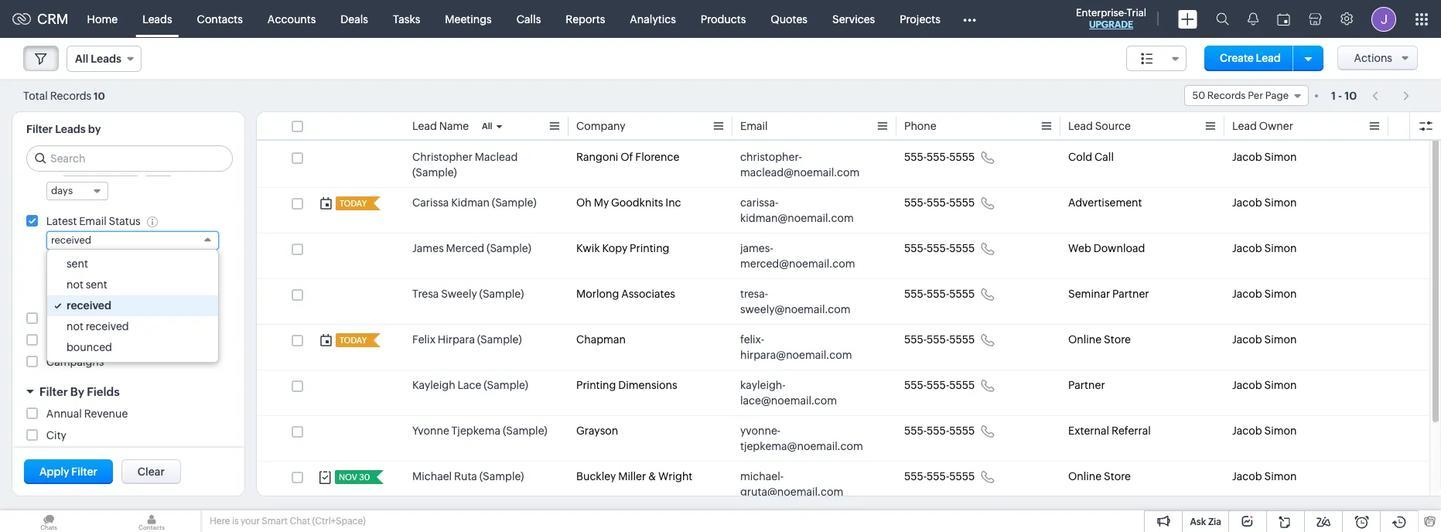Task type: vqa. For each thing, say whether or not it's contained in the screenshot.
top The Online Store
yes



Task type: describe. For each thing, give the bounding box(es) containing it.
kayleigh-
[[741, 379, 786, 392]]

phone
[[905, 120, 937, 132]]

0 horizontal spatial printing
[[577, 379, 616, 392]]

6 5555 from the top
[[950, 379, 975, 392]]

3 jacob from the top
[[1233, 242, 1263, 255]]

total records 10
[[23, 89, 105, 102]]

yvonne- tjepkema@noemail.com
[[741, 425, 864, 453]]

projects link
[[888, 0, 953, 38]]

tresa- sweely@noemail.com
[[741, 288, 851, 316]]

analytics
[[630, 13, 676, 25]]

apply filter
[[39, 466, 97, 478]]

4 jacob from the top
[[1233, 288, 1263, 300]]

today for felix hirpara (sample)
[[340, 336, 367, 345]]

search element
[[1207, 0, 1239, 38]]

1 5555 from the top
[[950, 151, 975, 163]]

&
[[648, 471, 656, 483]]

(sample) for carissa kidman (sample)
[[492, 197, 537, 209]]

upgrade
[[1090, 19, 1134, 30]]

(sample) for yvonne tjepkema (sample)
[[503, 425, 548, 437]]

christopher maclead (sample)
[[412, 151, 518, 179]]

3 555-555-5555 from the top
[[905, 242, 975, 255]]

enterprise-trial upgrade
[[1076, 7, 1147, 30]]

felix
[[412, 334, 436, 346]]

signals element
[[1239, 0, 1268, 38]]

not for not received
[[67, 321, 83, 333]]

not for not sent
[[67, 279, 83, 291]]

nov 30
[[339, 473, 370, 482]]

here is your smart chat (ctrl+space)
[[210, 516, 366, 527]]

(sample) for michael ruta (sample)
[[480, 471, 524, 483]]

merced@noemail.com
[[741, 258, 855, 270]]

tasks
[[393, 13, 420, 25]]

carissa- kidman@noemail.com link
[[741, 195, 874, 226]]

felix- hirpara@noemail.com
[[741, 334, 852, 361]]

5 simon from the top
[[1265, 334, 1297, 346]]

morlong
[[577, 288, 619, 300]]

yvonne
[[412, 425, 449, 437]]

merced
[[446, 242, 485, 255]]

sweely
[[441, 288, 477, 300]]

james-
[[741, 242, 774, 255]]

kayleigh lace (sample)
[[412, 379, 529, 392]]

zia
[[1209, 517, 1222, 528]]

online store for felix- hirpara@noemail.com
[[1069, 334, 1131, 346]]

michael ruta (sample) link
[[412, 469, 524, 484]]

1 horizontal spatial partner
[[1113, 288, 1150, 300]]

wright
[[659, 471, 693, 483]]

apply
[[39, 466, 69, 478]]

lead inside create lead button
[[1256, 52, 1281, 64]]

external
[[1069, 425, 1110, 437]]

contacts
[[197, 13, 243, 25]]

1 simon from the top
[[1265, 151, 1297, 163]]

records
[[50, 89, 91, 102]]

nov 30 link
[[335, 471, 372, 484]]

sent inside option
[[86, 279, 107, 291]]

status
[[109, 215, 141, 228]]

activities
[[46, 313, 93, 325]]

reports link
[[554, 0, 618, 38]]

referral
[[1112, 425, 1151, 437]]

8 5555 from the top
[[950, 471, 975, 483]]

filter by fields button
[[12, 379, 245, 406]]

5 5555 from the top
[[950, 334, 975, 346]]

projects
[[900, 13, 941, 25]]

1 vertical spatial email
[[79, 215, 107, 228]]

of
[[621, 151, 633, 163]]

ruta
[[454, 471, 477, 483]]

crm
[[37, 11, 69, 27]]

create lead button
[[1205, 46, 1297, 71]]

filter by fields
[[39, 386, 120, 399]]

8 jacob simon from the top
[[1233, 471, 1297, 483]]

source
[[1096, 120, 1131, 132]]

michael
[[412, 471, 452, 483]]

enterprise-
[[1076, 7, 1127, 19]]

kayleigh- lace@noemail.com
[[741, 379, 837, 407]]

received option
[[47, 296, 218, 317]]

1 jacob from the top
[[1233, 151, 1263, 163]]

7 555-555-5555 from the top
[[905, 425, 975, 437]]

3 jacob simon from the top
[[1233, 242, 1297, 255]]

sent inside option
[[67, 258, 88, 270]]

1 555-555-5555 from the top
[[905, 151, 975, 163]]

create
[[1220, 52, 1254, 64]]

(ctrl+space)
[[312, 516, 366, 527]]

2 555-555-5555 from the top
[[905, 197, 975, 209]]

4 simon from the top
[[1265, 288, 1297, 300]]

1 vertical spatial partner
[[1069, 379, 1106, 392]]

2 vertical spatial received
[[86, 321, 129, 333]]

by
[[88, 123, 101, 135]]

1 vertical spatial received
[[67, 300, 111, 312]]

7 jacob simon from the top
[[1233, 425, 1297, 437]]

seminar partner
[[1069, 288, 1150, 300]]

leads inside leads link
[[142, 13, 172, 25]]

tresa sweely (sample)
[[412, 288, 524, 300]]

4 jacob simon from the top
[[1233, 288, 1297, 300]]

clear
[[138, 466, 165, 478]]

maclead
[[475, 151, 518, 163]]

rangoni of florence
[[577, 151, 680, 163]]

michael- gruta@noemail.com link
[[741, 469, 874, 500]]

online for felix- hirpara@noemail.com
[[1069, 334, 1102, 346]]

yvonne-
[[741, 425, 781, 437]]

store for michael- gruta@noemail.com
[[1104, 471, 1131, 483]]

annual
[[46, 408, 82, 420]]

sent option
[[47, 254, 218, 275]]

kayleigh- lace@noemail.com link
[[741, 378, 874, 409]]

external referral
[[1069, 425, 1151, 437]]

james
[[412, 242, 444, 255]]

oh
[[577, 197, 592, 209]]

not received
[[67, 321, 129, 333]]

yvonne tjepkema (sample) link
[[412, 423, 548, 439]]

florence
[[636, 151, 680, 163]]

felix hirpara (sample)
[[412, 334, 522, 346]]

your
[[241, 516, 260, 527]]

8 jacob from the top
[[1233, 471, 1263, 483]]

inc
[[666, 197, 681, 209]]

-
[[1339, 89, 1343, 102]]

notes
[[46, 335, 76, 347]]

7 jacob from the top
[[1233, 425, 1263, 437]]

lead owner
[[1233, 120, 1294, 132]]

trial
[[1127, 7, 1147, 19]]

chat
[[290, 516, 310, 527]]

today link for carissa
[[336, 197, 368, 210]]

kwik
[[577, 242, 600, 255]]

felix hirpara (sample) link
[[412, 332, 522, 347]]

signals image
[[1248, 12, 1259, 26]]

1
[[1332, 89, 1336, 102]]

apply filter button
[[24, 460, 113, 484]]

0 vertical spatial printing
[[630, 242, 670, 255]]

7 5555 from the top
[[950, 425, 975, 437]]

meetings
[[445, 13, 492, 25]]



Task type: locate. For each thing, give the bounding box(es) containing it.
calls
[[517, 13, 541, 25]]

0 vertical spatial online store
[[1069, 334, 1131, 346]]

(sample) right ruta
[[480, 471, 524, 483]]

ask zia
[[1191, 517, 1222, 528]]

filter left by
[[39, 386, 68, 399]]

cold
[[1069, 151, 1093, 163]]

analytics link
[[618, 0, 689, 38]]

tjepkema
[[452, 425, 501, 437]]

0 vertical spatial sent
[[67, 258, 88, 270]]

(sample) for james merced (sample)
[[487, 242, 532, 255]]

1 horizontal spatial printing
[[630, 242, 670, 255]]

5 jacob from the top
[[1233, 334, 1263, 346]]

filter down total
[[26, 123, 53, 135]]

10 for 1 - 10
[[1345, 89, 1357, 102]]

5555
[[950, 151, 975, 163], [950, 197, 975, 209], [950, 242, 975, 255], [950, 288, 975, 300], [950, 334, 975, 346], [950, 379, 975, 392], [950, 425, 975, 437], [950, 471, 975, 483]]

create lead
[[1220, 52, 1281, 64]]

associates
[[622, 288, 676, 300]]

morlong associates
[[577, 288, 676, 300]]

2 today link from the top
[[336, 334, 368, 347]]

today
[[340, 199, 367, 208], [340, 336, 367, 345]]

owner
[[1260, 120, 1294, 132]]

(sample) right merced
[[487, 242, 532, 255]]

felix- hirpara@noemail.com link
[[741, 332, 874, 363]]

(sample) right hirpara
[[477, 334, 522, 346]]

1 vertical spatial not
[[67, 321, 83, 333]]

0 vertical spatial email
[[741, 120, 768, 132]]

not received option
[[47, 317, 218, 338]]

crm link
[[12, 11, 69, 27]]

0 vertical spatial filter
[[26, 123, 53, 135]]

home
[[87, 13, 118, 25]]

navigation
[[1365, 84, 1418, 107]]

0 vertical spatial partner
[[1113, 288, 1150, 300]]

nov
[[339, 473, 357, 482]]

online down external on the right bottom
[[1069, 471, 1102, 483]]

carissa
[[412, 197, 449, 209]]

online store for michael- gruta@noemail.com
[[1069, 471, 1131, 483]]

today link
[[336, 197, 368, 210], [336, 334, 368, 347]]

1 vertical spatial today
[[340, 336, 367, 345]]

quotes
[[771, 13, 808, 25]]

oh my goodknits inc
[[577, 197, 681, 209]]

christopher- maclead@noemail.com link
[[741, 149, 874, 180]]

1 horizontal spatial email
[[741, 120, 768, 132]]

0 vertical spatial store
[[1104, 334, 1131, 346]]

1 vertical spatial online
[[1069, 471, 1102, 483]]

online store
[[1069, 334, 1131, 346], [1069, 471, 1131, 483]]

deals link
[[328, 0, 381, 38]]

received up bounced at the bottom left of page
[[86, 321, 129, 333]]

my
[[594, 197, 609, 209]]

0 vertical spatial today
[[340, 199, 367, 208]]

yvonne- tjepkema@noemail.com link
[[741, 423, 874, 454]]

leads right home link
[[142, 13, 172, 25]]

(sample) right sweely at the left bottom of page
[[479, 288, 524, 300]]

printing right kopy
[[630, 242, 670, 255]]

maclead@noemail.com
[[741, 166, 860, 179]]

4 555-555-5555 from the top
[[905, 288, 975, 300]]

simon
[[1265, 151, 1297, 163], [1265, 197, 1297, 209], [1265, 242, 1297, 255], [1265, 288, 1297, 300], [1265, 334, 1297, 346], [1265, 379, 1297, 392], [1265, 425, 1297, 437], [1265, 471, 1297, 483]]

filter inside dropdown button
[[39, 386, 68, 399]]

printing up grayson
[[577, 379, 616, 392]]

buckley
[[577, 471, 616, 483]]

(sample) for tresa sweely (sample)
[[479, 288, 524, 300]]

today for carissa kidman (sample)
[[340, 199, 367, 208]]

3 5555 from the top
[[950, 242, 975, 255]]

1 jacob simon from the top
[[1233, 151, 1297, 163]]

tresa
[[412, 288, 439, 300]]

online store down external referral
[[1069, 471, 1131, 483]]

8 555-555-5555 from the top
[[905, 471, 975, 483]]

list box
[[47, 250, 218, 362]]

latest
[[46, 215, 77, 228]]

contacts image
[[103, 511, 200, 532]]

lead for lead name
[[412, 120, 437, 132]]

tresa-
[[741, 288, 769, 300]]

5 jacob simon from the top
[[1233, 334, 1297, 346]]

christopher maclead (sample) link
[[412, 149, 561, 180]]

not up activities
[[67, 279, 83, 291]]

cold call
[[1069, 151, 1114, 163]]

2 jacob from the top
[[1233, 197, 1263, 209]]

felix-
[[741, 334, 765, 346]]

0 vertical spatial online
[[1069, 334, 1102, 346]]

0 horizontal spatial 10
[[94, 90, 105, 102]]

received down 'latest'
[[51, 235, 91, 246]]

sent down sent option
[[86, 279, 107, 291]]

1 vertical spatial filter
[[39, 386, 68, 399]]

by
[[70, 386, 84, 399]]

0 vertical spatial not
[[67, 279, 83, 291]]

james merced (sample) link
[[412, 241, 532, 256]]

latest email status
[[46, 215, 141, 228]]

kayleigh lace (sample) link
[[412, 378, 529, 393]]

lead up cold
[[1069, 120, 1093, 132]]

chapman
[[577, 334, 626, 346]]

2 vertical spatial filter
[[71, 466, 97, 478]]

leads left by in the top of the page
[[55, 123, 86, 135]]

chats image
[[0, 511, 98, 532]]

ask
[[1191, 517, 1207, 528]]

lead for lead owner
[[1233, 120, 1257, 132]]

store
[[1104, 334, 1131, 346], [1104, 471, 1131, 483]]

email up christopher-
[[741, 120, 768, 132]]

2 online from the top
[[1069, 471, 1102, 483]]

1 horizontal spatial leads
[[142, 13, 172, 25]]

online down seminar
[[1069, 334, 1102, 346]]

lead left the name
[[412, 120, 437, 132]]

2 jacob simon from the top
[[1233, 197, 1297, 209]]

goodknits
[[611, 197, 664, 209]]

company
[[577, 120, 626, 132]]

filter for filter leads by
[[26, 123, 53, 135]]

4 5555 from the top
[[950, 288, 975, 300]]

row group
[[257, 142, 1430, 532]]

received inside field
[[51, 235, 91, 246]]

received field
[[46, 232, 219, 250]]

email
[[741, 120, 768, 132], [79, 215, 107, 228]]

filter inside button
[[71, 466, 97, 478]]

christopher-
[[741, 151, 802, 163]]

sent up not sent
[[67, 258, 88, 270]]

(sample) right kidman
[[492, 197, 537, 209]]

2 simon from the top
[[1265, 197, 1297, 209]]

2 5555 from the top
[[950, 197, 975, 209]]

list box containing sent
[[47, 250, 218, 362]]

2 not from the top
[[67, 321, 83, 333]]

sent
[[67, 258, 88, 270], [86, 279, 107, 291]]

(sample) for christopher maclead (sample)
[[412, 166, 457, 179]]

online for michael- gruta@noemail.com
[[1069, 471, 1102, 483]]

filter right apply
[[71, 466, 97, 478]]

city
[[46, 430, 66, 442]]

yvonne tjepkema (sample)
[[412, 425, 548, 437]]

kopy
[[602, 242, 628, 255]]

0 horizontal spatial leads
[[55, 123, 86, 135]]

0 vertical spatial leads
[[142, 13, 172, 25]]

filter
[[26, 123, 53, 135], [39, 386, 68, 399], [71, 466, 97, 478]]

1 store from the top
[[1104, 334, 1131, 346]]

555-
[[905, 151, 927, 163], [927, 151, 950, 163], [905, 197, 927, 209], [927, 197, 950, 209], [905, 242, 927, 255], [927, 242, 950, 255], [905, 288, 927, 300], [927, 288, 950, 300], [905, 334, 927, 346], [927, 334, 950, 346], [905, 379, 927, 392], [927, 379, 950, 392], [905, 425, 927, 437], [927, 425, 950, 437], [905, 471, 927, 483], [927, 471, 950, 483]]

lead right create
[[1256, 52, 1281, 64]]

michael ruta (sample)
[[412, 471, 524, 483]]

lace@noemail.com
[[741, 395, 837, 407]]

store down external referral
[[1104, 471, 1131, 483]]

10 right -
[[1345, 89, 1357, 102]]

campaigns
[[46, 356, 104, 369]]

0 vertical spatial received
[[51, 235, 91, 246]]

8 simon from the top
[[1265, 471, 1297, 483]]

7 simon from the top
[[1265, 425, 1297, 437]]

home link
[[75, 0, 130, 38]]

jacob
[[1233, 151, 1263, 163], [1233, 197, 1263, 209], [1233, 242, 1263, 255], [1233, 288, 1263, 300], [1233, 334, 1263, 346], [1233, 379, 1263, 392], [1233, 425, 1263, 437], [1233, 471, 1263, 483]]

Search text field
[[27, 146, 232, 171]]

grayson
[[577, 425, 618, 437]]

1 vertical spatial today link
[[336, 334, 368, 347]]

online
[[1069, 334, 1102, 346], [1069, 471, 1102, 483]]

not inside option
[[67, 321, 83, 333]]

today link for felix
[[336, 334, 368, 347]]

3 simon from the top
[[1265, 242, 1297, 255]]

tasks link
[[381, 0, 433, 38]]

not sent option
[[47, 275, 218, 296]]

email right 'latest'
[[79, 215, 107, 228]]

partner
[[1113, 288, 1150, 300], [1069, 379, 1106, 392]]

2 store from the top
[[1104, 471, 1131, 483]]

lead for lead source
[[1069, 120, 1093, 132]]

filter leads by
[[26, 123, 101, 135]]

not up notes
[[67, 321, 83, 333]]

not
[[67, 279, 83, 291], [67, 321, 83, 333]]

2 today from the top
[[340, 336, 367, 345]]

buckley miller & wright
[[577, 471, 693, 483]]

1 online from the top
[[1069, 334, 1102, 346]]

10 right records
[[94, 90, 105, 102]]

lead name
[[412, 120, 469, 132]]

6 jacob simon from the top
[[1233, 379, 1297, 392]]

1 vertical spatial printing
[[577, 379, 616, 392]]

6 simon from the top
[[1265, 379, 1297, 392]]

call
[[1095, 151, 1114, 163]]

1 today from the top
[[340, 199, 367, 208]]

1 horizontal spatial 10
[[1345, 89, 1357, 102]]

(sample) for kayleigh lace (sample)
[[484, 379, 529, 392]]

(sample) right tjepkema
[[503, 425, 548, 437]]

michael-
[[741, 471, 784, 483]]

online store down seminar partner
[[1069, 334, 1131, 346]]

5 555-555-5555 from the top
[[905, 334, 975, 346]]

1 vertical spatial leads
[[55, 123, 86, 135]]

total
[[23, 89, 48, 102]]

contacts link
[[185, 0, 255, 38]]

1 not from the top
[[67, 279, 83, 291]]

received down not sent
[[67, 300, 111, 312]]

tjepkema@noemail.com
[[741, 440, 864, 453]]

(sample) inside 'link'
[[484, 379, 529, 392]]

1 vertical spatial sent
[[86, 279, 107, 291]]

1 vertical spatial online store
[[1069, 471, 1131, 483]]

bounced option
[[47, 338, 218, 359]]

search image
[[1216, 12, 1230, 26]]

1 today link from the top
[[336, 197, 368, 210]]

6 555-555-5555 from the top
[[905, 379, 975, 392]]

555-555-5555
[[905, 151, 975, 163], [905, 197, 975, 209], [905, 242, 975, 255], [905, 288, 975, 300], [905, 334, 975, 346], [905, 379, 975, 392], [905, 425, 975, 437], [905, 471, 975, 483]]

calls link
[[504, 0, 554, 38]]

christopher
[[412, 151, 473, 163]]

name
[[439, 120, 469, 132]]

miller
[[618, 471, 646, 483]]

(sample) down christopher
[[412, 166, 457, 179]]

10 inside total records 10
[[94, 90, 105, 102]]

(sample) inside christopher maclead (sample)
[[412, 166, 457, 179]]

meetings link
[[433, 0, 504, 38]]

accounts link
[[255, 0, 328, 38]]

store for felix- hirpara@noemail.com
[[1104, 334, 1131, 346]]

partner right seminar
[[1113, 288, 1150, 300]]

(sample) right lace
[[484, 379, 529, 392]]

not inside option
[[67, 279, 83, 291]]

0 horizontal spatial email
[[79, 215, 107, 228]]

james- merced@noemail.com link
[[741, 241, 874, 272]]

partner up external on the right bottom
[[1069, 379, 1106, 392]]

quotes link
[[759, 0, 820, 38]]

row group containing christopher maclead (sample)
[[257, 142, 1430, 532]]

2 online store from the top
[[1069, 471, 1131, 483]]

lead left owner
[[1233, 120, 1257, 132]]

all
[[482, 121, 493, 131]]

(sample) inside 'link'
[[492, 197, 537, 209]]

accounts
[[268, 13, 316, 25]]

1 online store from the top
[[1069, 334, 1131, 346]]

0 horizontal spatial partner
[[1069, 379, 1106, 392]]

0 vertical spatial today link
[[336, 197, 368, 210]]

1 vertical spatial store
[[1104, 471, 1131, 483]]

6 jacob from the top
[[1233, 379, 1263, 392]]

10 for total records 10
[[94, 90, 105, 102]]

store down seminar partner
[[1104, 334, 1131, 346]]

reports
[[566, 13, 605, 25]]

dimensions
[[618, 379, 678, 392]]

bounced
[[67, 342, 112, 354]]

filter for filter by fields
[[39, 386, 68, 399]]

(sample) for felix hirpara (sample)
[[477, 334, 522, 346]]



